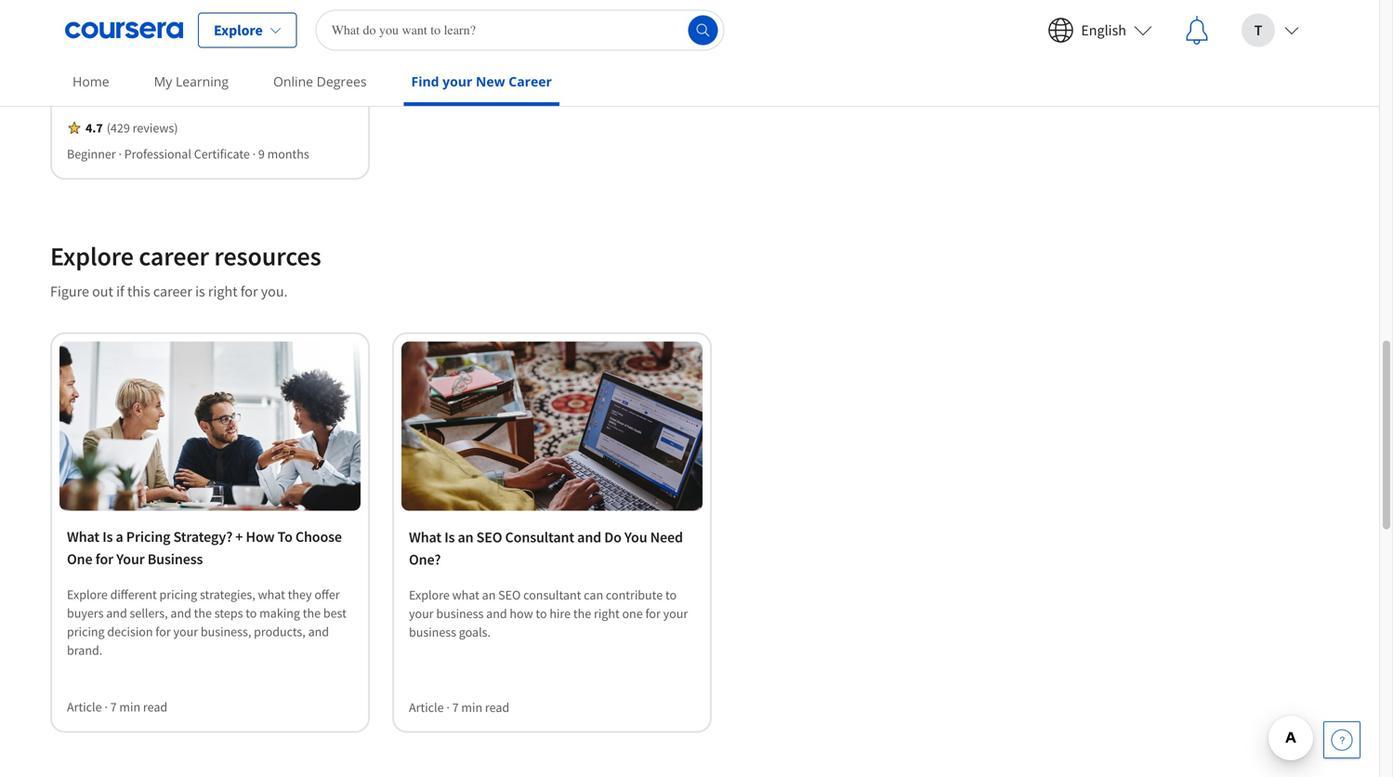 Task type: vqa. For each thing, say whether or not it's contained in the screenshot.
the topmost Business
yes



Task type: describe. For each thing, give the bounding box(es) containing it.
figure out if this career is right for you.
[[50, 282, 288, 301]]

explore different pricing strategies, what they offer buyers and sellers, and the steps to making the best pricing decision for your business, products, and brand.
[[67, 586, 347, 659]]

and inside what is an seo consultant and do you need one?
[[578, 528, 602, 546]]

best
[[323, 605, 347, 622]]

right inside explore what an seo consultant can contribute to your business and how to hire the right one for your business goals.
[[594, 605, 620, 622]]

what inside explore different pricing strategies, what they offer buyers and sellers, and the steps to making the best pricing decision for your business, products, and brand.
[[258, 586, 285, 603]]

explore what an seo consultant can contribute to your business and how to hire the right one for your business goals.
[[409, 586, 688, 640]]

for inside explore what an seo consultant can contribute to your business and how to hire the right one for your business goals.
[[646, 605, 661, 622]]

online degrees link
[[266, 60, 374, 102]]

develop
[[90, 123, 134, 140]]

and right "(429"
[[138, 104, 159, 121]]

goals.
[[459, 623, 491, 640]]

offer
[[315, 586, 340, 603]]

process
[[197, 86, 239, 103]]

steps
[[215, 605, 243, 622]]

1 horizontal spatial sap
[[164, 123, 186, 140]]

business inside what is a pricing strategy? + how to choose one for your business
[[148, 550, 203, 569]]

the inside explore what an seo consultant can contribute to your business and how to hire the right one for your business goals.
[[574, 605, 592, 622]]

your inside "solution design and implementation, understanding the sap world and solutions, business and process analysis, client engagement and communication, how to launch and develop your sap career"
[[137, 123, 162, 140]]

strategy?
[[173, 528, 233, 546]]

consultant inside what is an seo consultant and do you need one?
[[505, 528, 575, 546]]

my learning link
[[147, 60, 236, 102]]

home
[[73, 73, 109, 90]]

contribute
[[606, 586, 663, 603]]

find your new career
[[411, 73, 552, 90]]

making
[[260, 605, 300, 622]]

0 vertical spatial business
[[436, 605, 484, 622]]

brand.
[[67, 642, 102, 659]]

how
[[510, 605, 533, 622]]

0 horizontal spatial pricing
[[67, 623, 105, 640]]

what for one
[[67, 528, 100, 546]]

2 vertical spatial career
[[153, 282, 192, 301]]

design
[[216, 49, 252, 65]]

one
[[67, 550, 93, 569]]

explore career resources
[[50, 240, 321, 272]]

they
[[288, 586, 312, 603]]

certificate
[[194, 145, 250, 162]]

business,
[[201, 623, 251, 640]]

sellers,
[[130, 605, 168, 622]]

launch
[[294, 104, 331, 121]]

degrees
[[317, 73, 367, 90]]

figure
[[50, 282, 89, 301]]

you.
[[261, 282, 288, 301]]

home link
[[65, 60, 117, 102]]

seo for consultant
[[477, 528, 502, 546]]

0 vertical spatial consultant
[[170, 12, 240, 31]]

and inside explore what an seo consultant can contribute to your business and how to hire the right one for your business goals.
[[486, 605, 507, 622]]

article for one
[[67, 699, 102, 715]]

business inside "solution design and implementation, understanding the sap world and solutions, business and process analysis, client engagement and communication, how to launch and develop your sap career"
[[123, 86, 171, 103]]

to left hire
[[536, 605, 547, 622]]

min for one
[[119, 699, 140, 715]]

the left "steps"
[[194, 605, 212, 622]]

what is a pricing strategy? + how to choose one for your business link
[[67, 526, 353, 570]]

to inside explore different pricing strategies, what they offer buyers and sellers, and the steps to making the best pricing decision for your business, products, and brand.
[[246, 605, 257, 622]]

your inside find your new career link
[[443, 73, 473, 90]]

read for one
[[143, 699, 168, 715]]

what is an seo consultant and do you need one? link
[[409, 526, 695, 570]]

do
[[605, 528, 622, 546]]

for left 'you.'
[[241, 282, 258, 301]]

7 for one?
[[452, 699, 459, 715]]

english
[[1082, 21, 1127, 40]]

career
[[509, 73, 552, 90]]

and up beginner
[[67, 123, 88, 140]]

(429
[[107, 119, 130, 136]]

coursera image
[[65, 15, 183, 45]]

to
[[278, 528, 293, 546]]

0 horizontal spatial right
[[208, 282, 238, 301]]

article · 7 min read for one?
[[409, 699, 510, 715]]

beginner · professional certificate · 9 months
[[67, 145, 309, 162]]

implementation,
[[67, 67, 158, 84]]

article for one?
[[409, 699, 444, 715]]

you
[[625, 528, 648, 546]]

out
[[92, 282, 113, 301]]

communication,
[[161, 104, 250, 121]]

solution
[[167, 49, 213, 65]]

online degrees
[[273, 73, 367, 90]]

1 vertical spatial career
[[139, 240, 209, 272]]

1 vertical spatial sap
[[264, 67, 286, 84]]

your down 'one?'
[[409, 605, 434, 622]]

understanding
[[160, 67, 241, 84]]

engagement
[[67, 104, 135, 121]]

an for what
[[482, 586, 496, 603]]

resources
[[214, 240, 321, 272]]

1 vertical spatial business
[[409, 623, 457, 640]]

new
[[476, 73, 505, 90]]

hire
[[550, 605, 571, 622]]

to right contribute
[[666, 586, 677, 603]]

reviews)
[[133, 119, 178, 136]]

and right world
[[322, 67, 343, 84]]

analysis,
[[241, 86, 288, 103]]

your right one
[[664, 605, 688, 622]]

decision
[[107, 623, 153, 640]]

my learning
[[154, 73, 229, 90]]

for inside what is a pricing strategy? + how to choose one for your business
[[95, 550, 113, 569]]

what is a pricing strategy? + how to choose one for your business
[[67, 528, 342, 569]]



Task type: locate. For each thing, give the bounding box(es) containing it.
what for one?
[[409, 528, 442, 546]]

explore inside explore what an seo consultant can contribute to your business and how to hire the right one for your business goals.
[[409, 586, 450, 603]]

if
[[116, 282, 124, 301]]

the inside "solution design and implementation, understanding the sap world and solutions, business and process analysis, client engagement and communication, how to launch and develop your sap career"
[[244, 67, 262, 84]]

consultant up consultant
[[505, 528, 575, 546]]

for down "sellers,"
[[156, 623, 171, 640]]

explore inside explore dropdown button
[[214, 21, 263, 40]]

read
[[143, 699, 168, 715], [485, 699, 510, 715]]

career inside "solution design and implementation, understanding the sap world and solutions, business and process analysis, client engagement and communication, how to launch and develop your sap career"
[[188, 123, 222, 140]]

what up the making
[[258, 586, 285, 603]]

and
[[254, 49, 275, 65], [322, 67, 343, 84], [173, 86, 194, 103], [138, 104, 159, 121], [67, 123, 88, 140], [578, 528, 602, 546], [106, 605, 127, 622], [171, 605, 191, 622], [486, 605, 507, 622], [308, 623, 329, 640]]

2 what from the left
[[409, 528, 442, 546]]

how inside what is a pricing strategy? + how to choose one for your business
[[246, 528, 275, 546]]

your left business,
[[173, 623, 198, 640]]

solution design and implementation, understanding the sap world and solutions, business and process analysis, client engagement and communication, how to launch and develop your sap career
[[67, 49, 343, 140]]

what up "one"
[[67, 528, 100, 546]]

pricing down buyers
[[67, 623, 105, 640]]

2 what from the left
[[452, 586, 480, 603]]

0 horizontal spatial is
[[102, 528, 113, 546]]

article · 7 min read for one
[[67, 699, 168, 715]]

sap up analysis, on the top of the page
[[264, 67, 286, 84]]

and left do on the left of the page
[[578, 528, 602, 546]]

+
[[236, 528, 243, 546]]

the down they
[[303, 605, 321, 622]]

right
[[208, 282, 238, 301], [594, 605, 620, 622]]

1 horizontal spatial article
[[409, 699, 444, 715]]

0 vertical spatial career
[[188, 123, 222, 140]]

min
[[119, 699, 140, 715], [462, 699, 483, 715]]

my
[[154, 73, 172, 90]]

seo inside explore what an seo consultant can contribute to your business and how to hire the right one for your business goals.
[[499, 586, 521, 603]]

read for one?
[[485, 699, 510, 715]]

find your new career link
[[404, 60, 560, 106]]

beginner
[[67, 145, 116, 162]]

1 is from the left
[[102, 528, 113, 546]]

2 min from the left
[[462, 699, 483, 715]]

products,
[[254, 623, 306, 640]]

2 vertical spatial sap
[[164, 123, 186, 140]]

business down the pricing
[[148, 550, 203, 569]]

read down goals. on the bottom of the page
[[485, 699, 510, 715]]

0 horizontal spatial an
[[458, 528, 474, 546]]

career left is at left
[[153, 282, 192, 301]]

and right my
[[173, 86, 194, 103]]

need
[[650, 528, 683, 546]]

your right find
[[443, 73, 473, 90]]

an
[[458, 528, 474, 546], [482, 586, 496, 603]]

1 vertical spatial how
[[246, 528, 275, 546]]

0 vertical spatial business
[[123, 86, 171, 103]]

to right "steps"
[[246, 605, 257, 622]]

career down communication,
[[188, 123, 222, 140]]

0 horizontal spatial article
[[67, 699, 102, 715]]

find
[[411, 73, 439, 90]]

0 horizontal spatial 7
[[110, 699, 117, 715]]

0 vertical spatial an
[[458, 528, 474, 546]]

explore for explore career resources
[[50, 240, 134, 272]]

what
[[67, 528, 100, 546], [409, 528, 442, 546]]

1 vertical spatial consultant
[[505, 528, 575, 546]]

and down best
[[308, 623, 329, 640]]

seo for consultant
[[499, 586, 521, 603]]

1 horizontal spatial min
[[462, 699, 483, 715]]

what inside what is an seo consultant and do you need one?
[[409, 528, 442, 546]]

sap up beginner · professional certificate · 9 months
[[164, 123, 186, 140]]

t
[[1255, 21, 1263, 40]]

min for one?
[[462, 699, 483, 715]]

to left launch
[[280, 104, 291, 121]]

1 vertical spatial seo
[[499, 586, 521, 603]]

one
[[622, 605, 643, 622]]

9
[[258, 145, 265, 162]]

1 horizontal spatial consultant
[[505, 528, 575, 546]]

1 vertical spatial pricing
[[67, 623, 105, 640]]

min down goals. on the bottom of the page
[[462, 699, 483, 715]]

to
[[280, 104, 291, 121], [666, 586, 677, 603], [246, 605, 257, 622], [536, 605, 547, 622]]

for right "one"
[[95, 550, 113, 569]]

What do you want to learn? text field
[[316, 10, 725, 51]]

explore for explore
[[214, 21, 263, 40]]

what inside explore what an seo consultant can contribute to your business and how to hire the right one for your business goals.
[[452, 586, 480, 603]]

and up decision in the bottom left of the page
[[106, 605, 127, 622]]

0 horizontal spatial min
[[119, 699, 140, 715]]

how inside "solution design and implementation, understanding the sap world and solutions, business and process analysis, client engagement and communication, how to launch and develop your sap career"
[[253, 104, 277, 121]]

0 horizontal spatial read
[[143, 699, 168, 715]]

business
[[123, 86, 171, 103], [148, 550, 203, 569]]

career
[[188, 123, 222, 140], [139, 240, 209, 272], [153, 282, 192, 301]]

learning
[[176, 73, 229, 90]]

2 read from the left
[[485, 699, 510, 715]]

is for a
[[102, 528, 113, 546]]

for right one
[[646, 605, 661, 622]]

1 article · 7 min read from the left
[[67, 699, 168, 715]]

is
[[195, 282, 205, 301]]

world
[[288, 67, 320, 84]]

the
[[244, 67, 262, 84], [194, 605, 212, 622], [303, 605, 321, 622], [574, 605, 592, 622]]

explore down 'one?'
[[409, 586, 450, 603]]

2 is from the left
[[445, 528, 455, 546]]

7
[[110, 699, 117, 715], [452, 699, 459, 715]]

for inside explore different pricing strategies, what they offer buyers and sellers, and the steps to making the best pricing decision for your business, products, and brand.
[[156, 623, 171, 640]]

english button
[[1033, 0, 1168, 60]]

explore button
[[198, 13, 297, 48]]

what inside what is a pricing strategy? + how to choose one for your business
[[67, 528, 100, 546]]

0 vertical spatial sap
[[67, 12, 92, 31]]

0 vertical spatial right
[[208, 282, 238, 301]]

technology
[[95, 12, 167, 31]]

7 for one
[[110, 699, 117, 715]]

explore for explore different pricing strategies, what they offer buyers and sellers, and the steps to making the best pricing decision for your business, products, and brand.
[[67, 586, 108, 603]]

pricing
[[126, 528, 171, 546]]

buyers
[[67, 605, 104, 622]]

business up goals. on the bottom of the page
[[436, 605, 484, 622]]

and left how
[[486, 605, 507, 622]]

is
[[102, 528, 113, 546], [445, 528, 455, 546]]

sap
[[67, 12, 92, 31], [264, 67, 286, 84], [164, 123, 186, 140]]

strategies,
[[200, 586, 255, 603]]

business
[[436, 605, 484, 622], [409, 623, 457, 640]]

what up goals. on the bottom of the page
[[452, 586, 480, 603]]

2 horizontal spatial sap
[[264, 67, 286, 84]]

for
[[241, 282, 258, 301], [95, 550, 113, 569], [646, 605, 661, 622], [156, 623, 171, 640]]

to inside "solution design and implementation, understanding the sap world and solutions, business and process analysis, client engagement and communication, how to launch and develop your sap career"
[[280, 104, 291, 121]]

1 vertical spatial right
[[594, 605, 620, 622]]

career up the figure out if this career is right for you.
[[139, 240, 209, 272]]

one?
[[409, 550, 441, 569]]

professional
[[124, 145, 191, 162]]

your inside explore different pricing strategies, what they offer buyers and sellers, and the steps to making the best pricing decision for your business, products, and brand.
[[173, 623, 198, 640]]

seo
[[477, 528, 502, 546], [499, 586, 521, 603]]

months
[[267, 145, 309, 162]]

an inside what is an seo consultant and do you need one?
[[458, 528, 474, 546]]

the down can
[[574, 605, 592, 622]]

explore up buyers
[[67, 586, 108, 603]]

article · 7 min read down goals. on the bottom of the page
[[409, 699, 510, 715]]

right right is at left
[[208, 282, 238, 301]]

is for an
[[445, 528, 455, 546]]

explore up design
[[214, 21, 263, 40]]

an inside explore what an seo consultant can contribute to your business and how to hire the right one for your business goals.
[[482, 586, 496, 603]]

explore
[[214, 21, 263, 40], [50, 240, 134, 272], [67, 586, 108, 603], [409, 586, 450, 603]]

1 horizontal spatial is
[[445, 528, 455, 546]]

explore for explore what an seo consultant can contribute to your business and how to hire the right one for your business goals.
[[409, 586, 450, 603]]

this
[[127, 282, 150, 301]]

consultant up solution
[[170, 12, 240, 31]]

and right "sellers,"
[[171, 605, 191, 622]]

pricing
[[159, 586, 197, 603], [67, 623, 105, 640]]

1 vertical spatial business
[[148, 550, 203, 569]]

1 read from the left
[[143, 699, 168, 715]]

1 vertical spatial an
[[482, 586, 496, 603]]

sap technology consultant
[[67, 12, 240, 31]]

0 horizontal spatial sap
[[67, 12, 92, 31]]

1 horizontal spatial what
[[452, 586, 480, 603]]

how down analysis, on the top of the page
[[253, 104, 277, 121]]

sap technology consultant link
[[67, 10, 353, 33]]

0 vertical spatial seo
[[477, 528, 502, 546]]

0 vertical spatial how
[[253, 104, 277, 121]]

0 horizontal spatial article · 7 min read
[[67, 699, 168, 715]]

1 7 from the left
[[110, 699, 117, 715]]

article · 7 min read down brand.
[[67, 699, 168, 715]]

your
[[443, 73, 473, 90], [137, 123, 162, 140], [409, 605, 434, 622], [664, 605, 688, 622], [173, 623, 198, 640]]

1 horizontal spatial an
[[482, 586, 496, 603]]

what up 'one?'
[[409, 528, 442, 546]]

can
[[584, 586, 604, 603]]

0 horizontal spatial what
[[258, 586, 285, 603]]

business left goals. on the bottom of the page
[[409, 623, 457, 640]]

a
[[116, 528, 123, 546]]

article
[[67, 699, 102, 715], [409, 699, 444, 715]]

your
[[116, 550, 145, 569]]

0 vertical spatial pricing
[[159, 586, 197, 603]]

t button
[[1227, 0, 1315, 60]]

0 horizontal spatial what
[[67, 528, 100, 546]]

2 7 from the left
[[452, 699, 459, 715]]

choose
[[296, 528, 342, 546]]

explore up out
[[50, 240, 134, 272]]

online
[[273, 73, 313, 90]]

1 horizontal spatial article · 7 min read
[[409, 699, 510, 715]]

1 horizontal spatial pricing
[[159, 586, 197, 603]]

2 article from the left
[[409, 699, 444, 715]]

explore inside explore different pricing strategies, what they offer buyers and sellers, and the steps to making the best pricing decision for your business, products, and brand.
[[67, 586, 108, 603]]

read down decision in the bottom left of the page
[[143, 699, 168, 715]]

pricing up "sellers,"
[[159, 586, 197, 603]]

2 article · 7 min read from the left
[[409, 699, 510, 715]]

min down decision in the bottom left of the page
[[119, 699, 140, 715]]

client
[[291, 86, 323, 103]]

consultant
[[170, 12, 240, 31], [505, 528, 575, 546]]

1 horizontal spatial what
[[409, 528, 442, 546]]

is inside what is a pricing strategy? + how to choose one for your business
[[102, 528, 113, 546]]

right down can
[[594, 605, 620, 622]]

1 horizontal spatial right
[[594, 605, 620, 622]]

different
[[110, 586, 157, 603]]

·
[[119, 145, 122, 162], [253, 145, 256, 162], [104, 699, 108, 715], [447, 699, 450, 715]]

1 article from the left
[[67, 699, 102, 715]]

4.7 (429 reviews)
[[86, 119, 178, 136]]

4.7
[[86, 119, 103, 136]]

what is an seo consultant and do you need one?
[[409, 528, 683, 569]]

help center image
[[1331, 729, 1354, 751]]

1 what from the left
[[258, 586, 285, 603]]

seo inside what is an seo consultant and do you need one?
[[477, 528, 502, 546]]

1 horizontal spatial 7
[[452, 699, 459, 715]]

None search field
[[316, 10, 725, 51]]

how right +
[[246, 528, 275, 546]]

your up professional
[[137, 123, 162, 140]]

sap left technology
[[67, 12, 92, 31]]

solutions,
[[67, 86, 120, 103]]

0 horizontal spatial consultant
[[170, 12, 240, 31]]

1 horizontal spatial read
[[485, 699, 510, 715]]

1 min from the left
[[119, 699, 140, 715]]

an for is
[[458, 528, 474, 546]]

consultant
[[524, 586, 581, 603]]

the up analysis, on the top of the page
[[244, 67, 262, 84]]

1 what from the left
[[67, 528, 100, 546]]

business up reviews)
[[123, 86, 171, 103]]

and right design
[[254, 49, 275, 65]]

is inside what is an seo consultant and do you need one?
[[445, 528, 455, 546]]



